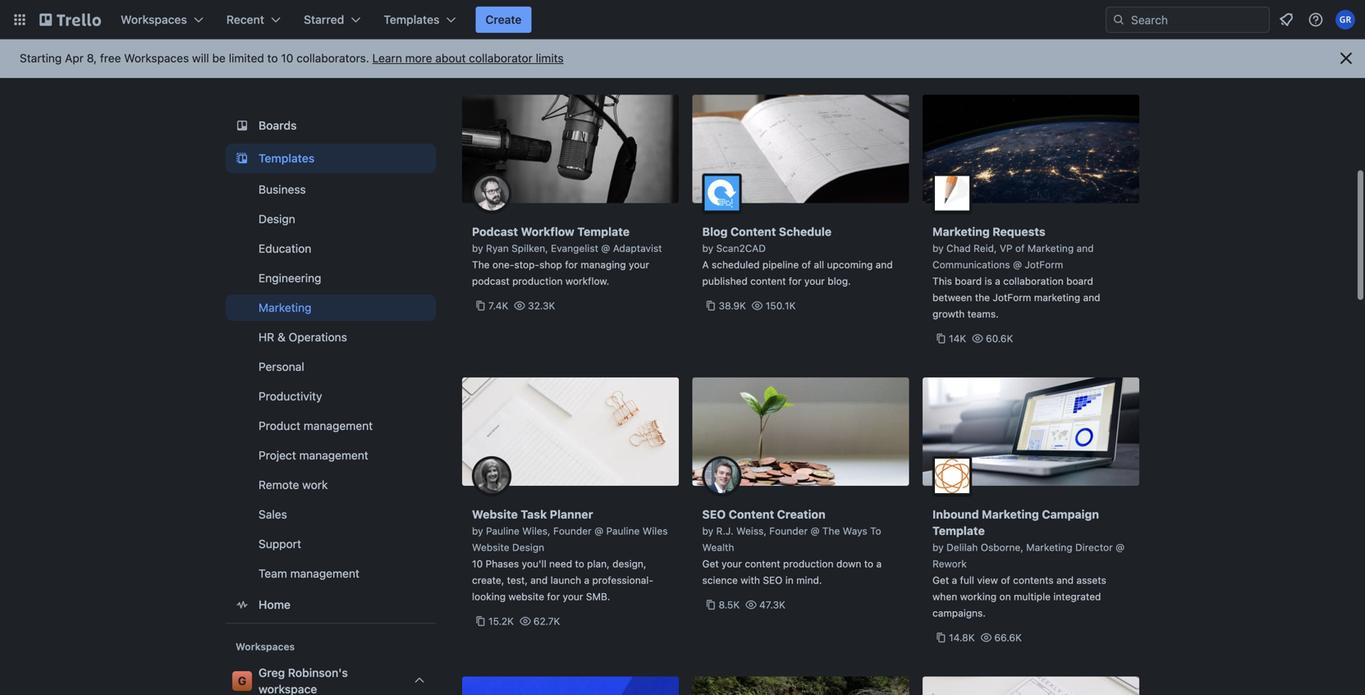 Task type: describe. For each thing, give the bounding box(es) containing it.
scan2cad image
[[703, 174, 742, 213]]

upcoming
[[827, 259, 873, 271]]

1 pauline from the left
[[486, 526, 520, 537]]

and inside website task planner by pauline wiles, founder @ pauline wiles website design 10 phases you'll need to plan, design, create, test, and launch a professional- looking website for your smb.
[[531, 575, 548, 586]]

you'll
[[522, 559, 547, 570]]

create button
[[476, 7, 532, 33]]

@ inside "inbound marketing campaign template by delilah osborne, marketing director @ rework get a full view of contents and assets when working on multiple integrated campaigns."
[[1116, 542, 1125, 554]]

wealth
[[703, 542, 735, 554]]

launch
[[551, 575, 582, 586]]

62.7k
[[534, 616, 561, 628]]

osborne,
[[981, 542, 1024, 554]]

workspace
[[259, 683, 317, 696]]

working
[[961, 591, 997, 603]]

content for blog
[[731, 225, 777, 239]]

podcast
[[472, 276, 510, 287]]

greg robinson's workspace
[[259, 667, 348, 696]]

a inside "inbound marketing campaign template by delilah osborne, marketing director @ rework get a full view of contents and assets when working on multiple integrated campaigns."
[[952, 575, 958, 586]]

template inside "inbound marketing campaign template by delilah osborne, marketing director @ rework get a full view of contents and assets when working on multiple integrated campaigns."
[[933, 524, 985, 538]]

@ for seo content creation
[[811, 526, 820, 537]]

ryan
[[486, 243, 509, 254]]

to
[[871, 526, 882, 537]]

weiss,
[[737, 526, 767, 537]]

home
[[259, 598, 291, 612]]

teams.
[[968, 308, 999, 320]]

@ for website task planner
[[595, 526, 604, 537]]

0 horizontal spatial to
[[267, 51, 278, 65]]

and inside "inbound marketing campaign template by delilah osborne, marketing director @ rework get a full view of contents and assets when working on multiple integrated campaigns."
[[1057, 575, 1074, 586]]

team management link
[[226, 561, 436, 587]]

marketing inside marketing link
[[259, 301, 312, 315]]

in
[[786, 575, 794, 586]]

by for blog content schedule
[[703, 243, 714, 254]]

blog content schedule by scan2cad a scheduled pipeline of all upcoming and published content for your blog.
[[703, 225, 893, 287]]

blog.
[[828, 276, 851, 287]]

template inside podcast workflow template by ryan spilken, evangelist @ adaptavist the one-stop-shop for managing your podcast production workflow.
[[578, 225, 630, 239]]

32.3k
[[528, 300, 556, 312]]

marketing up chad
[[933, 225, 990, 239]]

requests
[[993, 225, 1046, 239]]

of inside marketing requests by chad reid, vp of marketing and communications @ jotform this board is a collaboration board between the jotform marketing and growth teams.
[[1016, 243, 1025, 254]]

scheduled
[[712, 259, 760, 271]]

founder for creation
[[770, 526, 808, 537]]

the
[[976, 292, 991, 303]]

recent button
[[217, 7, 291, 33]]

of inside blog content schedule by scan2cad a scheduled pipeline of all upcoming and published content for your blog.
[[802, 259, 812, 271]]

marketing down requests
[[1028, 243, 1074, 254]]

workflow
[[521, 225, 575, 239]]

sales
[[259, 508, 287, 522]]

your inside blog content schedule by scan2cad a scheduled pipeline of all upcoming and published content for your blog.
[[805, 276, 825, 287]]

sales link
[[226, 502, 436, 528]]

collaboration
[[1004, 276, 1064, 287]]

full
[[961, 575, 975, 586]]

education
[[259, 242, 312, 255]]

vp
[[1000, 243, 1013, 254]]

chad reid, vp of marketing and communications @ jotform image
[[933, 174, 972, 213]]

down
[[837, 559, 862, 570]]

g
[[238, 675, 247, 688]]

0 vertical spatial seo
[[703, 508, 726, 522]]

design link
[[226, 206, 436, 232]]

2 pauline from the left
[[607, 526, 640, 537]]

evangelist
[[551, 243, 599, 254]]

between
[[933, 292, 973, 303]]

one-
[[493, 259, 515, 271]]

schedule
[[779, 225, 832, 239]]

1 vertical spatial workspaces
[[124, 51, 189, 65]]

when
[[933, 591, 958, 603]]

inbound
[[933, 508, 980, 522]]

15.2k
[[489, 616, 514, 628]]

pauline wiles, founder @ pauline wiles website design image
[[472, 457, 512, 496]]

test,
[[507, 575, 528, 586]]

template board image
[[232, 149, 252, 168]]

content inside blog content schedule by scan2cad a scheduled pipeline of all upcoming and published content for your blog.
[[751, 276, 786, 287]]

published
[[703, 276, 748, 287]]

to inside website task planner by pauline wiles, founder @ pauline wiles website design 10 phases you'll need to plan, design, create, test, and launch a professional- looking website for your smb.
[[575, 559, 585, 570]]

the inside seo content creation by r.j. weiss, founder @ the ways to wealth get your content production down to a science with seo in mind.
[[823, 526, 841, 537]]

search image
[[1113, 13, 1126, 26]]

0 horizontal spatial design
[[259, 212, 295, 226]]

personal
[[259, 360, 304, 374]]

management for team management
[[290, 567, 360, 581]]

ryan spilken, evangelist @ adaptavist image
[[472, 174, 512, 213]]

10 inside website task planner by pauline wiles, founder @ pauline wiles website design 10 phases you'll need to plan, design, create, test, and launch a professional- looking website for your smb.
[[472, 559, 483, 570]]

task
[[521, 508, 547, 522]]

phases
[[486, 559, 519, 570]]

be
[[212, 51, 226, 65]]

&
[[278, 331, 286, 344]]

personal link
[[226, 354, 436, 380]]

looking
[[472, 591, 506, 603]]

by inside "inbound marketing campaign template by delilah osborne, marketing director @ rework get a full view of contents and assets when working on multiple integrated campaigns."
[[933, 542, 944, 554]]

remote
[[259, 478, 299, 492]]

for inside website task planner by pauline wiles, founder @ pauline wiles website design 10 phases you'll need to plan, design, create, test, and launch a professional- looking website for your smb.
[[547, 591, 560, 603]]

workspaces inside popup button
[[121, 13, 187, 26]]

and right marketing
[[1084, 292, 1101, 303]]

a
[[703, 259, 709, 271]]

a inside seo content creation by r.j. weiss, founder @ the ways to wealth get your content production down to a science with seo in mind.
[[877, 559, 882, 570]]

productivity
[[259, 390, 322, 403]]

production inside seo content creation by r.j. weiss, founder @ the ways to wealth get your content production down to a science with seo in mind.
[[784, 559, 834, 570]]

templates link
[[226, 144, 436, 173]]

production inside podcast workflow template by ryan spilken, evangelist @ adaptavist the one-stop-shop for managing your podcast production workflow.
[[513, 276, 563, 287]]

templates inside popup button
[[384, 13, 440, 26]]

marketing link
[[226, 295, 436, 321]]

get inside "inbound marketing campaign template by delilah osborne, marketing director @ rework get a full view of contents and assets when working on multiple integrated campaigns."
[[933, 575, 950, 586]]

1 horizontal spatial seo
[[763, 575, 783, 586]]

starred button
[[294, 7, 371, 33]]

managing
[[581, 259, 626, 271]]

support
[[259, 538, 301, 551]]

38.9k
[[719, 300, 747, 312]]

seo content creation by r.j. weiss, founder @ the ways to wealth get your content production down to a science with seo in mind.
[[703, 508, 882, 586]]

management for product management
[[304, 419, 373, 433]]

1 board from the left
[[955, 276, 982, 287]]

the inside podcast workflow template by ryan spilken, evangelist @ adaptavist the one-stop-shop for managing your podcast production workflow.
[[472, 259, 490, 271]]

shop
[[540, 259, 562, 271]]

mind.
[[797, 575, 823, 586]]

founder for planner
[[554, 526, 592, 537]]

project management
[[259, 449, 369, 462]]

pipeline
[[763, 259, 799, 271]]

smb.
[[586, 591, 611, 603]]

r.j. weiss, founder @ the ways to wealth image
[[703, 457, 742, 496]]

inbound marketing campaign template by delilah osborne, marketing director @ rework get a full view of contents and assets when working on multiple integrated campaigns.
[[933, 508, 1125, 619]]

for inside podcast workflow template by ryan spilken, evangelist @ adaptavist the one-stop-shop for managing your podcast production workflow.
[[565, 259, 578, 271]]

learn
[[373, 51, 402, 65]]

Search field
[[1126, 7, 1270, 32]]

hr & operations link
[[226, 324, 436, 351]]

stop-
[[515, 259, 540, 271]]

2 website from the top
[[472, 542, 510, 554]]

by for podcast workflow template
[[472, 243, 484, 254]]

growth
[[933, 308, 965, 320]]

for inside blog content schedule by scan2cad a scheduled pipeline of all upcoming and published content for your blog.
[[789, 276, 802, 287]]



Task type: vqa. For each thing, say whether or not it's contained in the screenshot.


Task type: locate. For each thing, give the bounding box(es) containing it.
founder inside seo content creation by r.j. weiss, founder @ the ways to wealth get your content production down to a science with seo in mind.
[[770, 526, 808, 537]]

to right the 'limited'
[[267, 51, 278, 65]]

@ inside seo content creation by r.j. weiss, founder @ the ways to wealth get your content production down to a science with seo in mind.
[[811, 526, 820, 537]]

collaborators.
[[297, 51, 369, 65]]

content inside seo content creation by r.j. weiss, founder @ the ways to wealth get your content production down to a science with seo in mind.
[[729, 508, 775, 522]]

about
[[436, 51, 466, 65]]

0 horizontal spatial founder
[[554, 526, 592, 537]]

education link
[[226, 236, 436, 262]]

by inside seo content creation by r.j. weiss, founder @ the ways to wealth get your content production down to a science with seo in mind.
[[703, 526, 714, 537]]

board up marketing
[[1067, 276, 1094, 287]]

the left ways
[[823, 526, 841, 537]]

0 vertical spatial get
[[703, 559, 719, 570]]

0 vertical spatial of
[[1016, 243, 1025, 254]]

free
[[100, 51, 121, 65]]

0 horizontal spatial get
[[703, 559, 719, 570]]

0 vertical spatial template
[[578, 225, 630, 239]]

home link
[[226, 591, 436, 620]]

podcast workflow template by ryan spilken, evangelist @ adaptavist the one-stop-shop for managing your podcast production workflow.
[[472, 225, 662, 287]]

2 board from the left
[[1067, 276, 1094, 287]]

design inside website task planner by pauline wiles, founder @ pauline wiles website design 10 phases you'll need to plan, design, create, test, and launch a professional- looking website for your smb.
[[513, 542, 545, 554]]

remote work
[[259, 478, 328, 492]]

by inside blog content schedule by scan2cad a scheduled pipeline of all upcoming and published content for your blog.
[[703, 243, 714, 254]]

0 vertical spatial content
[[731, 225, 777, 239]]

chad
[[947, 243, 971, 254]]

limited
[[229, 51, 264, 65]]

management inside "link"
[[290, 567, 360, 581]]

content
[[751, 276, 786, 287], [745, 559, 781, 570]]

delilah
[[947, 542, 979, 554]]

1 vertical spatial design
[[513, 542, 545, 554]]

0 horizontal spatial 10
[[281, 51, 294, 65]]

by for seo content creation
[[703, 526, 714, 537]]

1 horizontal spatial founder
[[770, 526, 808, 537]]

0 horizontal spatial for
[[547, 591, 560, 603]]

management down support link
[[290, 567, 360, 581]]

1 vertical spatial 10
[[472, 559, 483, 570]]

1 horizontal spatial for
[[565, 259, 578, 271]]

by inside website task planner by pauline wiles, founder @ pauline wiles website design 10 phases you'll need to plan, design, create, test, and launch a professional- looking website for your smb.
[[472, 526, 484, 537]]

production down stop-
[[513, 276, 563, 287]]

10
[[281, 51, 294, 65], [472, 559, 483, 570]]

marketing up osborne, at the right bottom of the page
[[982, 508, 1040, 522]]

campaign
[[1043, 508, 1100, 522]]

and up integrated
[[1057, 575, 1074, 586]]

by up "rework"
[[933, 542, 944, 554]]

1 horizontal spatial template
[[933, 524, 985, 538]]

boards
[[259, 119, 297, 132]]

content up "scan2cad"
[[731, 225, 777, 239]]

management for project management
[[299, 449, 369, 462]]

1 vertical spatial seo
[[763, 575, 783, 586]]

professional-
[[593, 575, 654, 586]]

@ for podcast workflow template
[[601, 243, 611, 254]]

a inside website task planner by pauline wiles, founder @ pauline wiles website design 10 phases you'll need to plan, design, create, test, and launch a professional- looking website for your smb.
[[584, 575, 590, 586]]

founder down creation
[[770, 526, 808, 537]]

assets
[[1077, 575, 1107, 586]]

1 horizontal spatial production
[[784, 559, 834, 570]]

campaigns.
[[933, 608, 986, 619]]

template up managing
[[578, 225, 630, 239]]

0 horizontal spatial templates
[[259, 152, 315, 165]]

scan2cad
[[717, 243, 766, 254]]

2 horizontal spatial to
[[865, 559, 874, 570]]

workspaces button
[[111, 7, 213, 33]]

templates up business
[[259, 152, 315, 165]]

need
[[549, 559, 573, 570]]

starred
[[304, 13, 344, 26]]

get
[[703, 559, 719, 570], [933, 575, 950, 586]]

60.6k
[[986, 333, 1014, 345]]

product management
[[259, 419, 373, 433]]

1 horizontal spatial templates
[[384, 13, 440, 26]]

workflow.
[[566, 276, 610, 287]]

reid,
[[974, 243, 998, 254]]

0 vertical spatial content
[[751, 276, 786, 287]]

marketing up &
[[259, 301, 312, 315]]

1 vertical spatial get
[[933, 575, 950, 586]]

@ right director
[[1116, 542, 1125, 554]]

greg robinson (gregrobinson96) image
[[1336, 10, 1356, 30]]

planner
[[550, 508, 594, 522]]

0 vertical spatial templates
[[384, 13, 440, 26]]

1 vertical spatial for
[[789, 276, 802, 287]]

1 horizontal spatial the
[[823, 526, 841, 537]]

remote work link
[[226, 472, 436, 499]]

adaptavist
[[613, 243, 662, 254]]

by inside podcast workflow template by ryan spilken, evangelist @ adaptavist the one-stop-shop for managing your podcast production workflow.
[[472, 243, 484, 254]]

of inside "inbound marketing campaign template by delilah osborne, marketing director @ rework get a full view of contents and assets when working on multiple integrated campaigns."
[[1002, 575, 1011, 586]]

by for website task planner
[[472, 526, 484, 537]]

by left chad
[[933, 243, 944, 254]]

66.6k
[[995, 632, 1023, 644]]

multiple
[[1014, 591, 1051, 603]]

limits
[[536, 51, 564, 65]]

pauline
[[486, 526, 520, 537], [607, 526, 640, 537]]

pauline left wiles
[[607, 526, 640, 537]]

seo left in
[[763, 575, 783, 586]]

@ up collaboration
[[1014, 259, 1023, 271]]

founder down planner
[[554, 526, 592, 537]]

primary element
[[0, 0, 1366, 39]]

wiles
[[643, 526, 668, 537]]

by inside marketing requests by chad reid, vp of marketing and communications @ jotform this board is a collaboration board between the jotform marketing and growth teams.
[[933, 243, 944, 254]]

with
[[741, 575, 761, 586]]

home image
[[232, 595, 252, 615]]

content up the weiss,
[[729, 508, 775, 522]]

2 vertical spatial management
[[290, 567, 360, 581]]

apr
[[65, 51, 84, 65]]

jotform
[[1025, 259, 1064, 271], [993, 292, 1032, 303]]

0 vertical spatial the
[[472, 259, 490, 271]]

your down 'adaptavist'
[[629, 259, 650, 271]]

director
[[1076, 542, 1113, 554]]

founder inside website task planner by pauline wiles, founder @ pauline wiles website design 10 phases you'll need to plan, design, create, test, and launch a professional- looking website for your smb.
[[554, 526, 592, 537]]

templates button
[[374, 7, 466, 33]]

2 horizontal spatial for
[[789, 276, 802, 287]]

business
[[259, 183, 306, 196]]

design down business
[[259, 212, 295, 226]]

workspaces up the 'free'
[[121, 13, 187, 26]]

0 vertical spatial jotform
[[1025, 259, 1064, 271]]

founder
[[554, 526, 592, 537], [770, 526, 808, 537]]

open information menu image
[[1308, 11, 1325, 28]]

2 vertical spatial of
[[1002, 575, 1011, 586]]

get inside seo content creation by r.j. weiss, founder @ the ways to wealth get your content production down to a science with seo in mind.
[[703, 559, 719, 570]]

wiles,
[[523, 526, 551, 537]]

0 horizontal spatial the
[[472, 259, 490, 271]]

a up smb.
[[584, 575, 590, 586]]

for down 'pipeline'
[[789, 276, 802, 287]]

8,
[[87, 51, 97, 65]]

workspaces up greg
[[236, 641, 295, 653]]

1 horizontal spatial of
[[1002, 575, 1011, 586]]

hr & operations
[[259, 331, 347, 344]]

1 vertical spatial jotform
[[993, 292, 1032, 303]]

@ inside marketing requests by chad reid, vp of marketing and communications @ jotform this board is a collaboration board between the jotform marketing and growth teams.
[[1014, 259, 1023, 271]]

content up with
[[745, 559, 781, 570]]

1 founder from the left
[[554, 526, 592, 537]]

to inside seo content creation by r.j. weiss, founder @ the ways to wealth get your content production down to a science with seo in mind.
[[865, 559, 874, 570]]

management
[[304, 419, 373, 433], [299, 449, 369, 462], [290, 567, 360, 581]]

content inside blog content schedule by scan2cad a scheduled pipeline of all upcoming and published content for your blog.
[[731, 225, 777, 239]]

team
[[259, 567, 287, 581]]

on
[[1000, 591, 1012, 603]]

hr
[[259, 331, 275, 344]]

by up create, on the bottom of the page
[[472, 526, 484, 537]]

1 horizontal spatial get
[[933, 575, 950, 586]]

marketing up 'contents'
[[1027, 542, 1073, 554]]

seo up r.j.
[[703, 508, 726, 522]]

by left r.j.
[[703, 526, 714, 537]]

content down 'pipeline'
[[751, 276, 786, 287]]

1 vertical spatial management
[[299, 449, 369, 462]]

your down launch
[[563, 591, 584, 603]]

templates
[[384, 13, 440, 26], [259, 152, 315, 165]]

2 vertical spatial for
[[547, 591, 560, 603]]

0 vertical spatial for
[[565, 259, 578, 271]]

get down wealth
[[703, 559, 719, 570]]

@ inside podcast workflow template by ryan spilken, evangelist @ adaptavist the one-stop-shop for managing your podcast production workflow.
[[601, 243, 611, 254]]

content for seo
[[729, 508, 775, 522]]

team management
[[259, 567, 360, 581]]

website down pauline wiles, founder @ pauline wiles website design icon
[[472, 508, 518, 522]]

boards link
[[226, 111, 436, 140]]

productivity link
[[226, 384, 436, 410]]

work
[[302, 478, 328, 492]]

1 vertical spatial content
[[745, 559, 781, 570]]

and inside blog content schedule by scan2cad a scheduled pipeline of all upcoming and published content for your blog.
[[876, 259, 893, 271]]

starting apr 8, free workspaces will be limited to 10 collaborators. learn more about collaborator limits
[[20, 51, 564, 65]]

contents
[[1014, 575, 1054, 586]]

of left all
[[802, 259, 812, 271]]

10 up create, on the bottom of the page
[[472, 559, 483, 570]]

1 vertical spatial production
[[784, 559, 834, 570]]

2 founder from the left
[[770, 526, 808, 537]]

marketing
[[933, 225, 990, 239], [1028, 243, 1074, 254], [259, 301, 312, 315], [982, 508, 1040, 522], [1027, 542, 1073, 554]]

0 horizontal spatial pauline
[[486, 526, 520, 537]]

recent
[[227, 13, 264, 26]]

0 vertical spatial design
[[259, 212, 295, 226]]

workspaces down workspaces popup button
[[124, 51, 189, 65]]

14k
[[949, 333, 967, 345]]

a right down
[[877, 559, 882, 570]]

jotform down collaboration
[[993, 292, 1032, 303]]

by up a
[[703, 243, 714, 254]]

engineering
[[259, 271, 322, 285]]

by left ryan on the top left of the page
[[472, 243, 484, 254]]

management down product management link
[[299, 449, 369, 462]]

blog
[[703, 225, 728, 239]]

1 vertical spatial template
[[933, 524, 985, 538]]

a left full
[[952, 575, 958, 586]]

and
[[1077, 243, 1094, 254], [876, 259, 893, 271], [1084, 292, 1101, 303], [531, 575, 548, 586], [1057, 575, 1074, 586]]

0 vertical spatial workspaces
[[121, 13, 187, 26]]

1 horizontal spatial design
[[513, 542, 545, 554]]

to left plan,
[[575, 559, 585, 570]]

1 vertical spatial templates
[[259, 152, 315, 165]]

production
[[513, 276, 563, 287], [784, 559, 834, 570]]

science
[[703, 575, 738, 586]]

your inside seo content creation by r.j. weiss, founder @ the ways to wealth get your content production down to a science with seo in mind.
[[722, 559, 743, 570]]

business link
[[226, 177, 436, 203]]

website up phases
[[472, 542, 510, 554]]

this
[[933, 276, 953, 287]]

to right down
[[865, 559, 874, 570]]

marketing requests by chad reid, vp of marketing and communications @ jotform this board is a collaboration board between the jotform marketing and growth teams.
[[933, 225, 1101, 320]]

of up on
[[1002, 575, 1011, 586]]

jotform up collaboration
[[1025, 259, 1064, 271]]

0 vertical spatial 10
[[281, 51, 294, 65]]

design up you'll
[[513, 542, 545, 554]]

0 vertical spatial website
[[472, 508, 518, 522]]

back to home image
[[39, 7, 101, 33]]

0 notifications image
[[1277, 10, 1297, 30]]

your inside podcast workflow template by ryan spilken, evangelist @ adaptavist the one-stop-shop for managing your podcast production workflow.
[[629, 259, 650, 271]]

a right the is
[[996, 276, 1001, 287]]

plan,
[[587, 559, 610, 570]]

the up podcast in the left of the page
[[472, 259, 490, 271]]

management inside "link"
[[299, 449, 369, 462]]

2 vertical spatial workspaces
[[236, 641, 295, 653]]

0 horizontal spatial template
[[578, 225, 630, 239]]

of right vp
[[1016, 243, 1025, 254]]

1 vertical spatial the
[[823, 526, 841, 537]]

pauline up phases
[[486, 526, 520, 537]]

1 website from the top
[[472, 508, 518, 522]]

your up science
[[722, 559, 743, 570]]

0 vertical spatial production
[[513, 276, 563, 287]]

board
[[955, 276, 982, 287], [1067, 276, 1094, 287]]

1 horizontal spatial to
[[575, 559, 585, 570]]

@ inside website task planner by pauline wiles, founder @ pauline wiles website design 10 phases you'll need to plan, design, create, test, and launch a professional- looking website for your smb.
[[595, 526, 604, 537]]

delilah osborne, marketing director @ rework image
[[933, 457, 972, 496]]

is
[[985, 276, 993, 287]]

operations
[[289, 331, 347, 344]]

board image
[[232, 116, 252, 136]]

and down you'll
[[531, 575, 548, 586]]

and right upcoming
[[876, 259, 893, 271]]

templates up more
[[384, 13, 440, 26]]

production up mind.
[[784, 559, 834, 570]]

@ down creation
[[811, 526, 820, 537]]

1 horizontal spatial 10
[[472, 559, 483, 570]]

1 vertical spatial website
[[472, 542, 510, 554]]

template down the inbound
[[933, 524, 985, 538]]

and up marketing
[[1077, 243, 1094, 254]]

ways
[[843, 526, 868, 537]]

0 horizontal spatial board
[[955, 276, 982, 287]]

creation
[[778, 508, 826, 522]]

greg
[[259, 667, 285, 680]]

for down evangelist
[[565, 259, 578, 271]]

1 horizontal spatial board
[[1067, 276, 1094, 287]]

template
[[578, 225, 630, 239], [933, 524, 985, 538]]

rework
[[933, 559, 967, 570]]

0 horizontal spatial of
[[802, 259, 812, 271]]

your inside website task planner by pauline wiles, founder @ pauline wiles website design 10 phases you'll need to plan, design, create, test, and launch a professional- looking website for your smb.
[[563, 591, 584, 603]]

get up the when
[[933, 575, 950, 586]]

0 vertical spatial management
[[304, 419, 373, 433]]

content inside seo content creation by r.j. weiss, founder @ the ways to wealth get your content production down to a science with seo in mind.
[[745, 559, 781, 570]]

website
[[509, 591, 545, 603]]

a inside marketing requests by chad reid, vp of marketing and communications @ jotform this board is a collaboration board between the jotform marketing and growth teams.
[[996, 276, 1001, 287]]

management down productivity link
[[304, 419, 373, 433]]

@ up managing
[[601, 243, 611, 254]]

starting
[[20, 51, 62, 65]]

8.5k
[[719, 600, 740, 611]]

@ up plan,
[[595, 526, 604, 537]]

0 horizontal spatial production
[[513, 276, 563, 287]]

for down launch
[[547, 591, 560, 603]]

1 vertical spatial content
[[729, 508, 775, 522]]

2 horizontal spatial of
[[1016, 243, 1025, 254]]

1 horizontal spatial pauline
[[607, 526, 640, 537]]

10 right the 'limited'
[[281, 51, 294, 65]]

your down all
[[805, 276, 825, 287]]

board down communications
[[955, 276, 982, 287]]

1 vertical spatial of
[[802, 259, 812, 271]]

integrated
[[1054, 591, 1102, 603]]

0 horizontal spatial seo
[[703, 508, 726, 522]]



